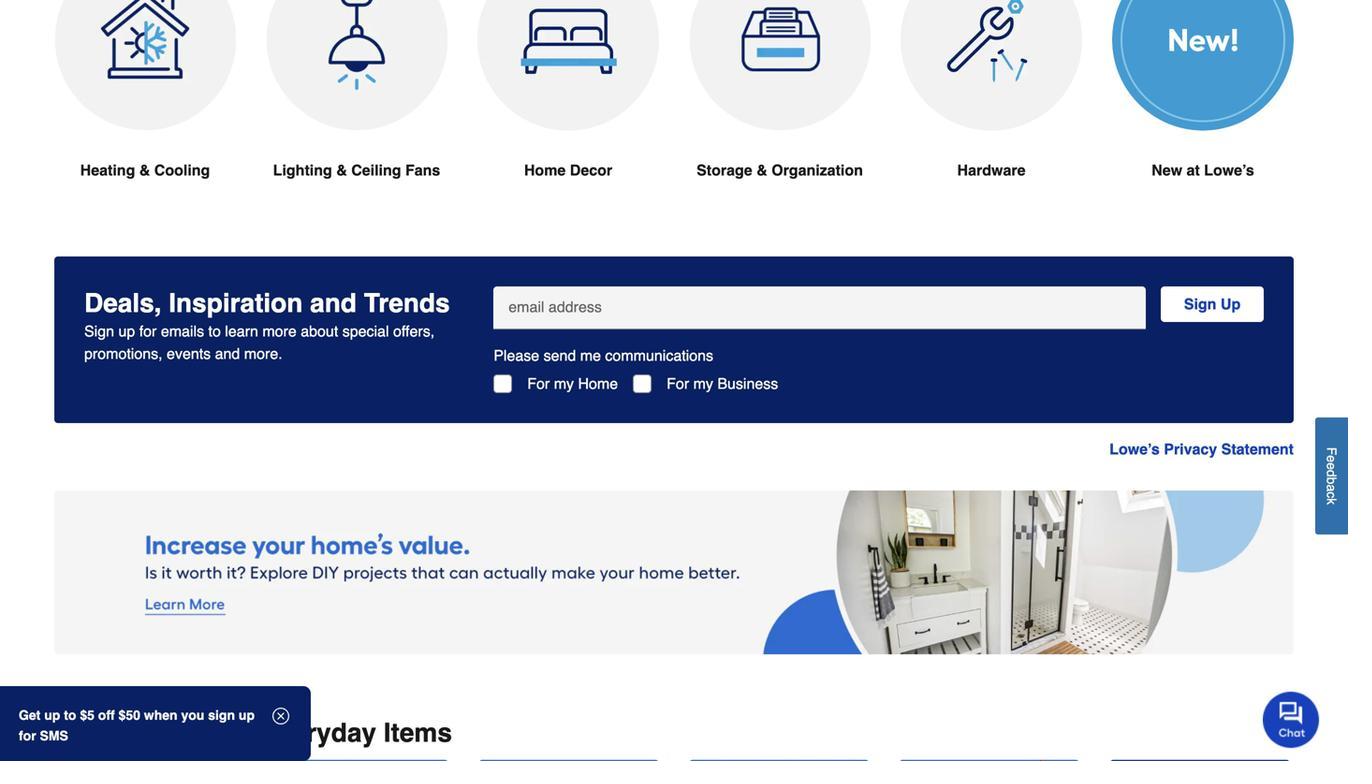 Task type: describe. For each thing, give the bounding box(es) containing it.
get up to $5 off $50 when you sign up for sms
[[19, 708, 255, 744]]

fans
[[406, 161, 440, 179]]

$5
[[80, 708, 94, 723]]

for for for my business
[[667, 375, 689, 392]]

for my home
[[528, 375, 618, 392]]

f e e d b a c k button
[[1316, 418, 1349, 535]]

& for heating
[[139, 161, 150, 179]]

an icon of a house with a sun and snowflake inside. image
[[54, 0, 236, 130]]

great
[[54, 718, 123, 748]]

sign up button
[[1161, 286, 1264, 322]]

special
[[342, 322, 389, 340]]

new at lowe's
[[1152, 161, 1255, 179]]

1 e from the top
[[1325, 455, 1340, 463]]

home decor
[[524, 161, 613, 179]]

0 vertical spatial and
[[310, 288, 357, 318]]

when
[[144, 708, 178, 723]]

home inside "link"
[[524, 161, 566, 179]]

an icon of a storage basket. image
[[689, 0, 871, 130]]

1 horizontal spatial home
[[578, 375, 618, 392]]

ceiling
[[351, 161, 401, 179]]

items
[[384, 718, 452, 748]]

b
[[1325, 477, 1340, 484]]

& for lighting
[[336, 161, 347, 179]]

an icon of a bed. image
[[478, 0, 659, 130]]

emailAddress text field
[[501, 286, 1139, 318]]

sms
[[40, 729, 68, 744]]

sign inside button
[[1185, 295, 1217, 313]]

0 horizontal spatial lowe's
[[1110, 440, 1160, 458]]

lighting & ceiling fans link
[[266, 0, 448, 226]]

privacy
[[1164, 440, 1218, 458]]

new. image
[[1113, 0, 1294, 130]]

events
[[167, 345, 211, 362]]

everyday
[[260, 718, 376, 748]]

storage & organization
[[697, 161, 863, 179]]

trends
[[364, 288, 450, 318]]

lighting
[[273, 161, 332, 179]]

decor
[[570, 161, 613, 179]]

for inside deals, inspiration and trends sign up for emails to learn more about special offers, promotions, events and more.
[[139, 322, 157, 340]]

d
[[1325, 470, 1340, 477]]

hardware link
[[901, 0, 1083, 226]]

great values on everyday items
[[54, 718, 452, 748]]

send
[[544, 347, 576, 364]]

k
[[1325, 498, 1340, 505]]

at
[[1187, 161, 1200, 179]]

me
[[580, 347, 601, 364]]

up
[[1221, 295, 1241, 313]]

off
[[98, 708, 115, 723]]

shop all deals. image
[[1110, 759, 1291, 761]]

to inside deals, inspiration and trends sign up for emails to learn more about special offers, promotions, events and more.
[[208, 322, 221, 340]]

c
[[1325, 492, 1340, 498]]

for inside get up to $5 off $50 when you sign up for sms
[[19, 729, 36, 744]]

& for storage
[[757, 161, 768, 179]]

sign inside deals, inspiration and trends sign up for emails to learn more about special offers, promotions, events and more.
[[84, 322, 114, 340]]

up inside deals, inspiration and trends sign up for emails to learn more about special offers, promotions, events and more.
[[118, 322, 135, 340]]



Task type: locate. For each thing, give the bounding box(es) containing it.
1 horizontal spatial my
[[694, 375, 714, 392]]

my for home
[[554, 375, 574, 392]]

1 vertical spatial and
[[215, 345, 240, 362]]

home left "decor"
[[524, 161, 566, 179]]

my down send
[[554, 375, 574, 392]]

deals,
[[84, 288, 162, 318]]

storage
[[697, 161, 753, 179]]

for down send
[[528, 375, 550, 392]]

0 horizontal spatial my
[[554, 375, 574, 392]]

2 my from the left
[[694, 375, 714, 392]]

under $10. image
[[268, 759, 449, 761]]

up
[[118, 322, 135, 340], [44, 708, 60, 723], [239, 708, 255, 723]]

get
[[19, 708, 41, 723]]

new
[[1152, 161, 1183, 179]]

1 vertical spatial for
[[19, 729, 36, 744]]

and down learn
[[215, 345, 240, 362]]

about
[[301, 322, 338, 340]]

hardware
[[958, 161, 1026, 179]]

sign up
[[1185, 295, 1241, 313]]

0 horizontal spatial &
[[139, 161, 150, 179]]

storage & organization link
[[689, 0, 871, 226]]

and up about
[[310, 288, 357, 318]]

1 horizontal spatial up
[[118, 322, 135, 340]]

for
[[139, 322, 157, 340], [19, 729, 36, 744]]

e up the b at the bottom right
[[1325, 463, 1340, 470]]

0 horizontal spatial home
[[524, 161, 566, 179]]

under $50. image
[[900, 759, 1080, 761]]

1 vertical spatial lowe's
[[1110, 440, 1160, 458]]

my
[[554, 375, 574, 392], [694, 375, 714, 392]]

0 horizontal spatial and
[[215, 345, 240, 362]]

& left ceiling
[[336, 161, 347, 179]]

an icon of a wrench, hex nut and nails. image
[[901, 0, 1083, 130]]

cooling
[[154, 161, 210, 179]]

offers,
[[393, 322, 435, 340]]

home down please send me communications
[[578, 375, 618, 392]]

0 vertical spatial for
[[139, 322, 157, 340]]

0 horizontal spatial for
[[19, 729, 36, 744]]

statement
[[1222, 440, 1294, 458]]

lowe's left privacy at bottom right
[[1110, 440, 1160, 458]]

1 vertical spatial sign
[[84, 322, 114, 340]]

for down get
[[19, 729, 36, 744]]

sign left up
[[1185, 295, 1217, 313]]

my for business
[[694, 375, 714, 392]]

1 horizontal spatial to
[[208, 322, 221, 340]]

3 & from the left
[[757, 161, 768, 179]]

2 horizontal spatial &
[[757, 161, 768, 179]]

1 horizontal spatial and
[[310, 288, 357, 318]]

home
[[524, 161, 566, 179], [578, 375, 618, 392]]

2 e from the top
[[1325, 463, 1340, 470]]

$50
[[119, 708, 140, 723]]

1 vertical spatial to
[[64, 708, 76, 723]]

1 horizontal spatial for
[[139, 322, 157, 340]]

0 horizontal spatial for
[[528, 375, 550, 392]]

lowe's inside "new at lowe's" link
[[1205, 161, 1255, 179]]

2 horizontal spatial up
[[239, 708, 255, 723]]

sign
[[1185, 295, 1217, 313], [84, 322, 114, 340]]

f
[[1325, 447, 1340, 455]]

and
[[310, 288, 357, 318], [215, 345, 240, 362]]

new at lowe's link
[[1113, 0, 1294, 226]]

values
[[130, 718, 213, 748]]

up up promotions,
[[118, 322, 135, 340]]

0 vertical spatial sign
[[1185, 295, 1217, 313]]

1 horizontal spatial &
[[336, 161, 347, 179]]

to left learn
[[208, 322, 221, 340]]

please send me communications
[[494, 347, 714, 364]]

1 horizontal spatial sign
[[1185, 295, 1217, 313]]

please
[[494, 347, 540, 364]]

my left business
[[694, 375, 714, 392]]

a
[[1325, 484, 1340, 492]]

1 for from the left
[[528, 375, 550, 392]]

up up sms
[[44, 708, 60, 723]]

to inside get up to $5 off $50 when you sign up for sms
[[64, 708, 76, 723]]

0 horizontal spatial sign
[[84, 322, 114, 340]]

&
[[139, 161, 150, 179], [336, 161, 347, 179], [757, 161, 768, 179]]

& right storage
[[757, 161, 768, 179]]

promotions,
[[84, 345, 163, 362]]

0 vertical spatial to
[[208, 322, 221, 340]]

for my business
[[667, 375, 779, 392]]

deals, inspiration and trends sign up for emails to learn more about special offers, promotions, events and more.
[[84, 288, 450, 362]]

learn
[[225, 322, 258, 340]]

& right heating
[[139, 161, 150, 179]]

lowe's
[[1205, 161, 1255, 179], [1110, 440, 1160, 458]]

increase your home's value. explore d i y projects that can actually make your home better. image
[[54, 491, 1294, 654]]

more.
[[244, 345, 283, 362]]

under $25. image
[[689, 759, 870, 761]]

2 & from the left
[[336, 161, 347, 179]]

business
[[718, 375, 779, 392]]

inspiration
[[169, 288, 303, 318]]

lowe's right at at the right top of the page
[[1205, 161, 1255, 179]]

e up 'd'
[[1325, 455, 1340, 463]]

you
[[181, 708, 205, 723]]

for
[[528, 375, 550, 392], [667, 375, 689, 392]]

0 horizontal spatial to
[[64, 708, 76, 723]]

to
[[208, 322, 221, 340], [64, 708, 76, 723]]

1 my from the left
[[554, 375, 574, 392]]

under $15. image
[[479, 759, 659, 761]]

communications
[[605, 347, 714, 364]]

organization
[[772, 161, 863, 179]]

0 horizontal spatial up
[[44, 708, 60, 723]]

emails
[[161, 322, 204, 340]]

to left "$5"
[[64, 708, 76, 723]]

1 & from the left
[[139, 161, 150, 179]]

heating & cooling
[[80, 161, 210, 179]]

heating & cooling link
[[54, 0, 236, 226]]

lowe's privacy statement link
[[1110, 440, 1294, 458]]

e
[[1325, 455, 1340, 463], [1325, 463, 1340, 470]]

f e e d b a c k
[[1325, 447, 1340, 505]]

sign up promotions,
[[84, 322, 114, 340]]

chat invite button image
[[1263, 691, 1321, 748]]

sign
[[208, 708, 235, 723]]

lighting & ceiling fans
[[273, 161, 440, 179]]

0 vertical spatial home
[[524, 161, 566, 179]]

lowe's privacy statement
[[1110, 440, 1294, 458]]

for for for my home
[[528, 375, 550, 392]]

1 vertical spatial home
[[578, 375, 618, 392]]

for up promotions,
[[139, 322, 157, 340]]

for down communications
[[667, 375, 689, 392]]

1 horizontal spatial lowe's
[[1205, 161, 1255, 179]]

heating
[[80, 161, 135, 179]]

on
[[221, 718, 253, 748]]

an icon of a hanging pendant light. image
[[266, 0, 448, 130]]

2 for from the left
[[667, 375, 689, 392]]

more
[[263, 322, 297, 340]]

0 vertical spatial lowe's
[[1205, 161, 1255, 179]]

home decor link
[[478, 0, 659, 226]]

up right sign on the bottom left of the page
[[239, 708, 255, 723]]

1 horizontal spatial for
[[667, 375, 689, 392]]



Task type: vqa. For each thing, say whether or not it's contained in the screenshot.
Decor
yes



